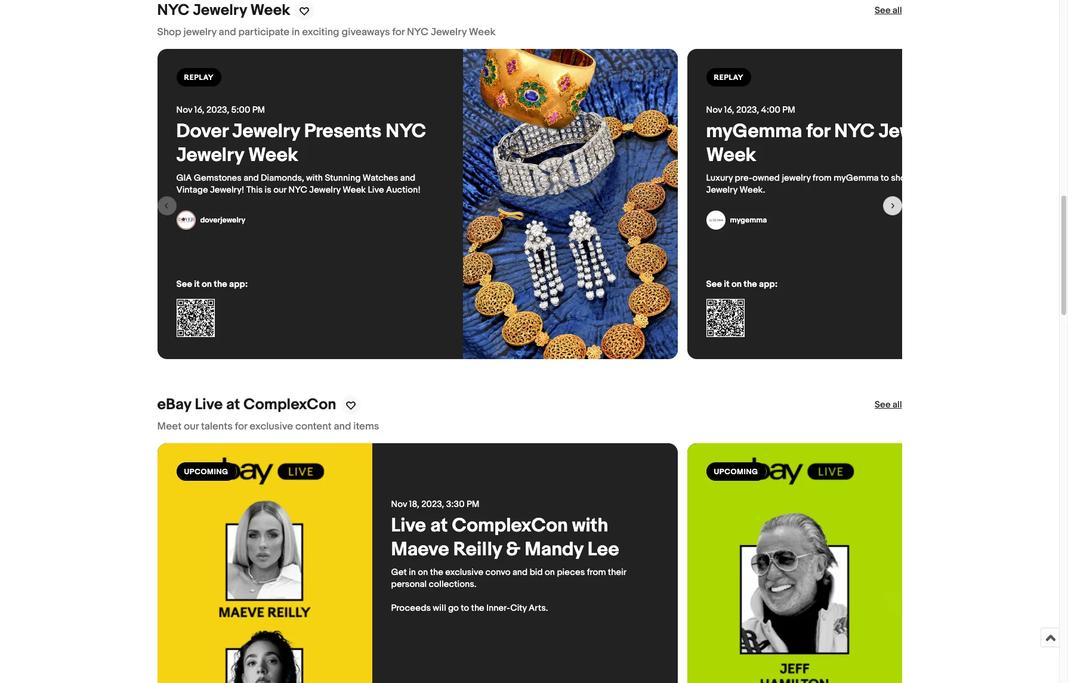 Task type: locate. For each thing, give the bounding box(es) containing it.
1 vertical spatial to
[[461, 603, 469, 615]]

pm right the 5:00
[[252, 105, 265, 116]]

2 see all link from the top
[[875, 400, 902, 412]]

the
[[214, 279, 227, 290], [744, 279, 758, 290], [430, 567, 444, 579], [471, 603, 485, 615]]

reilly
[[454, 539, 502, 562]]

2 horizontal spatial for
[[807, 120, 831, 144]]

0 vertical spatial see all
[[875, 5, 902, 16]]

items
[[354, 421, 379, 433]]

and
[[219, 27, 236, 38], [244, 173, 259, 184], [400, 173, 416, 184], [334, 421, 351, 433], [513, 567, 528, 579]]

1 horizontal spatial from
[[813, 173, 832, 184]]

1 horizontal spatial replay
[[714, 73, 744, 83]]

1 horizontal spatial exclusive
[[446, 567, 484, 579]]

at up talents
[[226, 396, 240, 415]]

2 vertical spatial for
[[235, 421, 247, 433]]

1 horizontal spatial jewelry
[[782, 173, 811, 184]]

see
[[875, 5, 891, 16], [176, 279, 192, 290], [707, 279, 722, 290], [875, 400, 891, 411]]

16, for dover jewelry presents nyc jewelry week
[[194, 105, 205, 116]]

0 horizontal spatial from
[[587, 567, 606, 579]]

mygemma link
[[707, 211, 767, 230]]

1 vertical spatial for
[[807, 120, 831, 144]]

replay
[[184, 73, 214, 83], [714, 73, 744, 83]]

see it on the app: for week
[[176, 279, 248, 290]]

to
[[881, 173, 889, 184], [461, 603, 469, 615]]

1 see all from the top
[[875, 5, 902, 16]]

city
[[511, 603, 527, 615]]

mygemma image
[[707, 211, 726, 230]]

with inside nov 18, 2023, 3:30 pm live at complexcon with maeve reilly & mandy lee get in on the exclusive convo and bid on pieces from their personal collections. proceeds will go to the inner-city arts.
[[573, 515, 609, 538]]

0 horizontal spatial to
[[461, 603, 469, 615]]

2023, inside nov 18, 2023, 3:30 pm live at complexcon with maeve reilly & mandy lee get in on the exclusive convo and bid on pieces from their personal collections. proceeds will go to the inner-city arts.
[[422, 499, 444, 511]]

for
[[393, 27, 405, 38], [807, 120, 831, 144], [235, 421, 247, 433]]

3:30
[[446, 499, 465, 511]]

ebay
[[157, 396, 191, 415]]

qrcode image for luxury
[[707, 299, 745, 338]]

0 horizontal spatial complexcon
[[244, 396, 336, 415]]

1 vertical spatial complexcon
[[452, 515, 568, 538]]

0 vertical spatial for
[[393, 27, 405, 38]]

nov left 18,
[[391, 499, 407, 511]]

from left their
[[587, 567, 606, 579]]

is
[[265, 185, 272, 196]]

upcoming link
[[688, 444, 1069, 684]]

live down 18,
[[391, 515, 426, 538]]

2 see all from the top
[[875, 400, 902, 411]]

in up personal
[[409, 567, 416, 579]]

week.
[[740, 185, 766, 196]]

1 vertical spatial our
[[184, 421, 199, 433]]

app: for week
[[229, 279, 248, 290]]

1 horizontal spatial complexcon
[[452, 515, 568, 538]]

see all
[[875, 5, 902, 16], [875, 400, 902, 411]]

1 vertical spatial see all link
[[875, 400, 902, 412]]

participate
[[238, 27, 290, 38]]

pm right '4:00'
[[783, 105, 796, 116]]

in left exciting
[[292, 27, 300, 38]]

proceeds
[[391, 603, 431, 615]]

2 16, from the left
[[725, 105, 735, 116]]

1 all from the top
[[893, 5, 902, 16]]

0 horizontal spatial with
[[306, 173, 323, 184]]

&
[[506, 539, 521, 562]]

mygemma down '4:00'
[[707, 120, 803, 144]]

0 vertical spatial exclusive
[[250, 421, 293, 433]]

and left the "items"
[[334, 421, 351, 433]]

2 app: from the left
[[759, 279, 778, 290]]

0 horizontal spatial upcoming
[[184, 468, 228, 477]]

qrcode image
[[176, 299, 215, 338], [707, 299, 745, 338]]

2023, left '4:00'
[[737, 105, 760, 116]]

0 vertical spatial all
[[893, 5, 902, 16]]

0 vertical spatial in
[[292, 27, 300, 38]]

0 horizontal spatial 2023,
[[207, 105, 229, 116]]

shop jewelry and participate in exciting giveaways for nyc jewelry week
[[157, 27, 496, 38]]

0 horizontal spatial for
[[235, 421, 247, 433]]

nov 18, 2023, 3:30 pm live at complexcon with maeve reilly & mandy lee get in on the exclusive convo and bid on pieces from their personal collections. proceeds will go to the inner-city arts.
[[391, 499, 629, 615]]

1 horizontal spatial at
[[431, 515, 448, 538]]

jewelry!
[[210, 185, 244, 196]]

1 vertical spatial see all
[[875, 400, 902, 411]]

jewelry inside nov 16, 2023, 4:00 pm mygemma for nyc jewelry week luxury pre-owned jewelry from mygemma to showcase nyc jewelry week.
[[782, 173, 811, 184]]

2 see it on the app: from the left
[[707, 279, 778, 290]]

16, inside nov 16, 2023, 5:00 pm dover jewelry presents nyc jewelry week gia gemstones and diamonds, with stunning watches and vintage jewelry! this is our nyc jewelry week live auction!
[[194, 105, 205, 116]]

inner-
[[487, 603, 511, 615]]

auction!
[[386, 185, 421, 196]]

our right is
[[274, 185, 287, 196]]

16, for mygemma for nyc jewelry week
[[725, 105, 735, 116]]

it for luxury
[[724, 279, 730, 290]]

1 horizontal spatial qrcode image
[[707, 299, 745, 338]]

from
[[813, 173, 832, 184], [587, 567, 606, 579]]

to left showcase
[[881, 173, 889, 184]]

to right go
[[461, 603, 469, 615]]

see it on the app:
[[176, 279, 248, 290], [707, 279, 778, 290]]

2023, right 18,
[[422, 499, 444, 511]]

2 it from the left
[[724, 279, 730, 290]]

2 all from the top
[[893, 400, 902, 411]]

2 horizontal spatial pm
[[783, 105, 796, 116]]

with up lee
[[573, 515, 609, 538]]

live inside nov 18, 2023, 3:30 pm live at complexcon with maeve reilly & mandy lee get in on the exclusive convo and bid on pieces from their personal collections. proceeds will go to the inner-city arts.
[[391, 515, 426, 538]]

1 horizontal spatial 16,
[[725, 105, 735, 116]]

maeve
[[391, 539, 449, 562]]

16, up dover
[[194, 105, 205, 116]]

upcoming
[[184, 468, 228, 477], [714, 468, 759, 477]]

0 horizontal spatial replay
[[184, 73, 214, 83]]

nov for mygemma for nyc jewelry week
[[707, 105, 723, 116]]

18,
[[409, 499, 420, 511]]

see all link
[[875, 5, 902, 17], [875, 400, 902, 412]]

0 horizontal spatial pm
[[252, 105, 265, 116]]

0 horizontal spatial nov
[[176, 105, 192, 116]]

in inside nov 18, 2023, 3:30 pm live at complexcon with maeve reilly & mandy lee get in on the exclusive convo and bid on pieces from their personal collections. proceeds will go to the inner-city arts.
[[409, 567, 416, 579]]

2023, inside nov 16, 2023, 4:00 pm mygemma for nyc jewelry week luxury pre-owned jewelry from mygemma to showcase nyc jewelry week.
[[737, 105, 760, 116]]

0 vertical spatial from
[[813, 173, 832, 184]]

week
[[250, 1, 290, 20], [469, 27, 496, 38], [248, 144, 298, 167], [707, 144, 757, 167], [343, 185, 366, 196]]

from right the owned
[[813, 173, 832, 184]]

0 horizontal spatial see it on the app:
[[176, 279, 248, 290]]

2023, for mygemma
[[737, 105, 760, 116]]

meet our talents for exclusive content and items
[[157, 421, 379, 433]]

exclusive up the collections.
[[446, 567, 484, 579]]

1 upcoming from the left
[[184, 468, 228, 477]]

1 qrcode image from the left
[[176, 299, 215, 338]]

exclusive
[[250, 421, 293, 433], [446, 567, 484, 579]]

2 replay from the left
[[714, 73, 744, 83]]

16, inside nov 16, 2023, 4:00 pm mygemma for nyc jewelry week luxury pre-owned jewelry from mygemma to showcase nyc jewelry week.
[[725, 105, 735, 116]]

0 horizontal spatial at
[[226, 396, 240, 415]]

1 horizontal spatial app:
[[759, 279, 778, 290]]

jewelry
[[184, 27, 217, 38], [782, 173, 811, 184]]

live up talents
[[195, 396, 223, 415]]

1 vertical spatial from
[[587, 567, 606, 579]]

live down the watches
[[368, 185, 384, 196]]

0 horizontal spatial 16,
[[194, 105, 205, 116]]

1 vertical spatial with
[[573, 515, 609, 538]]

convo
[[486, 567, 511, 579]]

1 vertical spatial exclusive
[[446, 567, 484, 579]]

1 horizontal spatial see it on the app:
[[707, 279, 778, 290]]

1 app: from the left
[[229, 279, 248, 290]]

mygemma
[[707, 120, 803, 144], [834, 173, 879, 184]]

2 vertical spatial live
[[391, 515, 426, 538]]

diamonds,
[[261, 173, 304, 184]]

1 vertical spatial in
[[409, 567, 416, 579]]

0 horizontal spatial in
[[292, 27, 300, 38]]

nov up dover
[[176, 105, 192, 116]]

jewelry right the owned
[[782, 173, 811, 184]]

our right meet
[[184, 421, 199, 433]]

1 vertical spatial mygemma
[[834, 173, 879, 184]]

0 horizontal spatial live
[[195, 396, 223, 415]]

1 see it on the app: from the left
[[176, 279, 248, 290]]

1 horizontal spatial upcoming
[[714, 468, 759, 477]]

1 vertical spatial jewelry
[[782, 173, 811, 184]]

app:
[[229, 279, 248, 290], [759, 279, 778, 290]]

pm inside nov 16, 2023, 5:00 pm dover jewelry presents nyc jewelry week gia gemstones and diamonds, with stunning watches and vintage jewelry! this is our nyc jewelry week live auction!
[[252, 105, 265, 116]]

1 vertical spatial at
[[431, 515, 448, 538]]

2023, inside nov 16, 2023, 5:00 pm dover jewelry presents nyc jewelry week gia gemstones and diamonds, with stunning watches and vintage jewelry! this is our nyc jewelry week live auction!
[[207, 105, 229, 116]]

1 horizontal spatial to
[[881, 173, 889, 184]]

1 horizontal spatial our
[[274, 185, 287, 196]]

presents
[[304, 120, 382, 144]]

doverjewelry image
[[176, 211, 196, 230]]

1 vertical spatial all
[[893, 400, 902, 411]]

on
[[202, 279, 212, 290], [732, 279, 742, 290], [418, 567, 428, 579], [545, 567, 555, 579]]

bid
[[530, 567, 543, 579]]

app: for luxury
[[759, 279, 778, 290]]

pm inside nov 18, 2023, 3:30 pm live at complexcon with maeve reilly & mandy lee get in on the exclusive convo and bid on pieces from their personal collections. proceeds will go to the inner-city arts.
[[467, 499, 480, 511]]

2 horizontal spatial nov
[[707, 105, 723, 116]]

0 horizontal spatial exclusive
[[250, 421, 293, 433]]

nov inside nov 16, 2023, 5:00 pm dover jewelry presents nyc jewelry week gia gemstones and diamonds, with stunning watches and vintage jewelry! this is our nyc jewelry week live auction!
[[176, 105, 192, 116]]

complexcon inside nov 18, 2023, 3:30 pm live at complexcon with maeve reilly & mandy lee get in on the exclusive convo and bid on pieces from their personal collections. proceeds will go to the inner-city arts.
[[452, 515, 568, 538]]

1 it from the left
[[194, 279, 200, 290]]

pm inside nov 16, 2023, 4:00 pm mygemma for nyc jewelry week luxury pre-owned jewelry from mygemma to showcase nyc jewelry week.
[[783, 105, 796, 116]]

nov left '4:00'
[[707, 105, 723, 116]]

1 horizontal spatial live
[[368, 185, 384, 196]]

1 horizontal spatial nov
[[391, 499, 407, 511]]

0 vertical spatial mygemma
[[707, 120, 803, 144]]

it
[[194, 279, 200, 290], [724, 279, 730, 290]]

complexcon up the "meet our talents for exclusive content and items" at the bottom
[[244, 396, 336, 415]]

0 vertical spatial live
[[368, 185, 384, 196]]

our
[[274, 185, 287, 196], [184, 421, 199, 433]]

with
[[306, 173, 323, 184], [573, 515, 609, 538]]

0 vertical spatial jewelry
[[184, 27, 217, 38]]

owned
[[753, 173, 780, 184]]

with left stunning
[[306, 173, 323, 184]]

all
[[893, 5, 902, 16], [893, 400, 902, 411]]

16,
[[194, 105, 205, 116], [725, 105, 735, 116]]

1 horizontal spatial 2023,
[[422, 499, 444, 511]]

2 horizontal spatial 2023,
[[737, 105, 760, 116]]

nov inside nov 18, 2023, 3:30 pm live at complexcon with maeve reilly & mandy lee get in on the exclusive convo and bid on pieces from their personal collections. proceeds will go to the inner-city arts.
[[391, 499, 407, 511]]

16, left '4:00'
[[725, 105, 735, 116]]

1 horizontal spatial in
[[409, 567, 416, 579]]

1 16, from the left
[[194, 105, 205, 116]]

exciting
[[302, 27, 340, 38]]

complexcon
[[244, 396, 336, 415], [452, 515, 568, 538]]

2023,
[[207, 105, 229, 116], [737, 105, 760, 116], [422, 499, 444, 511]]

at down the 3:30
[[431, 515, 448, 538]]

all for live at complexcon with maeve reilly & mandy lee
[[893, 400, 902, 411]]

live inside nov 16, 2023, 5:00 pm dover jewelry presents nyc jewelry week gia gemstones and diamonds, with stunning watches and vintage jewelry! this is our nyc jewelry week live auction!
[[368, 185, 384, 196]]

nyc
[[157, 1, 190, 20], [407, 27, 429, 38], [386, 120, 426, 144], [835, 120, 875, 144], [934, 173, 953, 184], [289, 185, 307, 196]]

luxury
[[707, 173, 733, 184]]

nov
[[176, 105, 192, 116], [707, 105, 723, 116], [391, 499, 407, 511]]

2 qrcode image from the left
[[707, 299, 745, 338]]

in
[[292, 27, 300, 38], [409, 567, 416, 579]]

0 horizontal spatial app:
[[229, 279, 248, 290]]

1 horizontal spatial it
[[724, 279, 730, 290]]

exclusive down the ebay live at complexcon
[[250, 421, 293, 433]]

see it on the app: for luxury
[[707, 279, 778, 290]]

at
[[226, 396, 240, 415], [431, 515, 448, 538]]

nyc jewelry week
[[157, 1, 290, 20]]

mandy
[[525, 539, 584, 562]]

jewelry right shop
[[184, 27, 217, 38]]

lee
[[588, 539, 620, 562]]

2 horizontal spatial live
[[391, 515, 426, 538]]

all for dover jewelry presents nyc jewelry week
[[893, 5, 902, 16]]

mygemma left showcase
[[834, 173, 879, 184]]

meet
[[157, 421, 182, 433]]

0 vertical spatial see all link
[[875, 5, 902, 17]]

0 horizontal spatial it
[[194, 279, 200, 290]]

and left bid at the bottom
[[513, 567, 528, 579]]

nov inside nov 16, 2023, 4:00 pm mygemma for nyc jewelry week luxury pre-owned jewelry from mygemma to showcase nyc jewelry week.
[[707, 105, 723, 116]]

0 vertical spatial to
[[881, 173, 889, 184]]

personal
[[391, 579, 427, 591]]

gemstones
[[194, 173, 242, 184]]

and inside nov 18, 2023, 3:30 pm live at complexcon with maeve reilly & mandy lee get in on the exclusive convo and bid on pieces from their personal collections. proceeds will go to the inner-city arts.
[[513, 567, 528, 579]]

complexcon up &
[[452, 515, 568, 538]]

get
[[391, 567, 407, 579]]

pm for at
[[467, 499, 480, 511]]

0 horizontal spatial our
[[184, 421, 199, 433]]

1 see all link from the top
[[875, 5, 902, 17]]

jewelry
[[193, 1, 247, 20], [431, 27, 467, 38], [232, 120, 300, 144], [879, 120, 947, 144], [176, 144, 244, 167], [309, 185, 341, 196], [707, 185, 738, 196]]

1 horizontal spatial pm
[[467, 499, 480, 511]]

0 vertical spatial our
[[274, 185, 287, 196]]

showcase
[[891, 173, 932, 184]]

replay for dover jewelry presents nyc jewelry week
[[184, 73, 214, 83]]

1 replay from the left
[[184, 73, 214, 83]]

0 horizontal spatial qrcode image
[[176, 299, 215, 338]]

1 horizontal spatial with
[[573, 515, 609, 538]]

0 vertical spatial with
[[306, 173, 323, 184]]

2023, left the 5:00
[[207, 105, 229, 116]]

pm
[[252, 105, 265, 116], [783, 105, 796, 116], [467, 499, 480, 511]]

0 vertical spatial complexcon
[[244, 396, 336, 415]]

qrcode image for week
[[176, 299, 215, 338]]

live
[[368, 185, 384, 196], [195, 396, 223, 415], [391, 515, 426, 538]]

pm right the 3:30
[[467, 499, 480, 511]]



Task type: vqa. For each thing, say whether or not it's contained in the screenshot.
Prices!!'s the Past 6 months
no



Task type: describe. For each thing, give the bounding box(es) containing it.
0 horizontal spatial jewelry
[[184, 27, 217, 38]]

watches
[[363, 173, 398, 184]]

live at complexcon with maeve reilly & mandy lee image
[[157, 444, 372, 684]]

and up this
[[244, 173, 259, 184]]

see all for dover jewelry presents nyc jewelry week
[[875, 5, 902, 16]]

go
[[448, 603, 459, 615]]

it for week
[[194, 279, 200, 290]]

nov for dover jewelry presents nyc jewelry week
[[176, 105, 192, 116]]

pre-
[[735, 173, 753, 184]]

content
[[296, 421, 332, 433]]

for inside nov 16, 2023, 4:00 pm mygemma for nyc jewelry week luxury pre-owned jewelry from mygemma to showcase nyc jewelry week.
[[807, 120, 831, 144]]

gia
[[176, 173, 192, 184]]

0 vertical spatial at
[[226, 396, 240, 415]]

1 horizontal spatial for
[[393, 27, 405, 38]]

week inside nov 16, 2023, 4:00 pm mygemma for nyc jewelry week luxury pre-owned jewelry from mygemma to showcase nyc jewelry week.
[[707, 144, 757, 167]]

1 vertical spatial live
[[195, 396, 223, 415]]

and down nyc jewelry week
[[219, 27, 236, 38]]

giveaways
[[342, 27, 390, 38]]

0 horizontal spatial mygemma
[[707, 120, 803, 144]]

their
[[608, 567, 626, 579]]

1 horizontal spatial mygemma
[[834, 173, 879, 184]]

vintage
[[176, 185, 208, 196]]

see all link for dover jewelry presents nyc jewelry week
[[875, 5, 902, 17]]

to inside nov 18, 2023, 3:30 pm live at complexcon with maeve reilly & mandy lee get in on the exclusive convo and bid on pieces from their personal collections. proceeds will go to the inner-city arts.
[[461, 603, 469, 615]]

ebay live at complexcon
[[157, 396, 336, 415]]

shop
[[157, 27, 181, 38]]

doverjewelry
[[200, 216, 246, 225]]

dover jewelry presents nyc jewelry week image
[[463, 49, 678, 360]]

to inside nov 16, 2023, 4:00 pm mygemma for nyc jewelry week luxury pre-owned jewelry from mygemma to showcase nyc jewelry week.
[[881, 173, 889, 184]]

nov 16, 2023, 4:00 pm mygemma for nyc jewelry week luxury pre-owned jewelry from mygemma to showcase nyc jewelry week.
[[707, 105, 955, 196]]

stunning
[[325, 173, 361, 184]]

2023, for dover
[[207, 105, 229, 116]]

5:00
[[231, 105, 250, 116]]

and up auction!
[[400, 173, 416, 184]]

pm for for
[[783, 105, 796, 116]]

see all link for live at complexcon with maeve reilly & mandy lee
[[875, 400, 902, 412]]

mygemma
[[731, 216, 767, 225]]

2 upcoming from the left
[[714, 468, 759, 477]]

dover
[[176, 120, 228, 144]]

arts.
[[529, 603, 548, 615]]

2023, for live
[[422, 499, 444, 511]]

pieces
[[557, 567, 585, 579]]

talents
[[201, 421, 233, 433]]

4:00
[[762, 105, 781, 116]]

from inside nov 18, 2023, 3:30 pm live at complexcon with maeve reilly & mandy lee get in on the exclusive convo and bid on pieces from their personal collections. proceeds will go to the inner-city arts.
[[587, 567, 606, 579]]

this
[[246, 185, 263, 196]]

replay for mygemma for nyc jewelry week
[[714, 73, 744, 83]]

with inside nov 16, 2023, 5:00 pm dover jewelry presents nyc jewelry week gia gemstones and diamonds, with stunning watches and vintage jewelry! this is our nyc jewelry week live auction!
[[306, 173, 323, 184]]

our inside nov 16, 2023, 5:00 pm dover jewelry presents nyc jewelry week gia gemstones and diamonds, with stunning watches and vintage jewelry! this is our nyc jewelry week live auction!
[[274, 185, 287, 196]]

from inside nov 16, 2023, 4:00 pm mygemma for nyc jewelry week luxury pre-owned jewelry from mygemma to showcase nyc jewelry week.
[[813, 173, 832, 184]]

will
[[433, 603, 446, 615]]

doverjewelry link
[[176, 211, 246, 230]]

exclusive inside nov 18, 2023, 3:30 pm live at complexcon with maeve reilly & mandy lee get in on the exclusive convo and bid on pieces from their personal collections. proceeds will go to the inner-city arts.
[[446, 567, 484, 579]]

pm for jewelry
[[252, 105, 265, 116]]

live at complexcon with jeff hamilton image
[[688, 444, 902, 684]]

collections.
[[429, 579, 477, 591]]

at inside nov 18, 2023, 3:30 pm live at complexcon with maeve reilly & mandy lee get in on the exclusive convo and bid on pieces from their personal collections. proceeds will go to the inner-city arts.
[[431, 515, 448, 538]]

see all for live at complexcon with maeve reilly & mandy lee
[[875, 400, 902, 411]]

nov 16, 2023, 5:00 pm dover jewelry presents nyc jewelry week gia gemstones and diamonds, with stunning watches and vintage jewelry! this is our nyc jewelry week live auction!
[[176, 105, 431, 196]]



